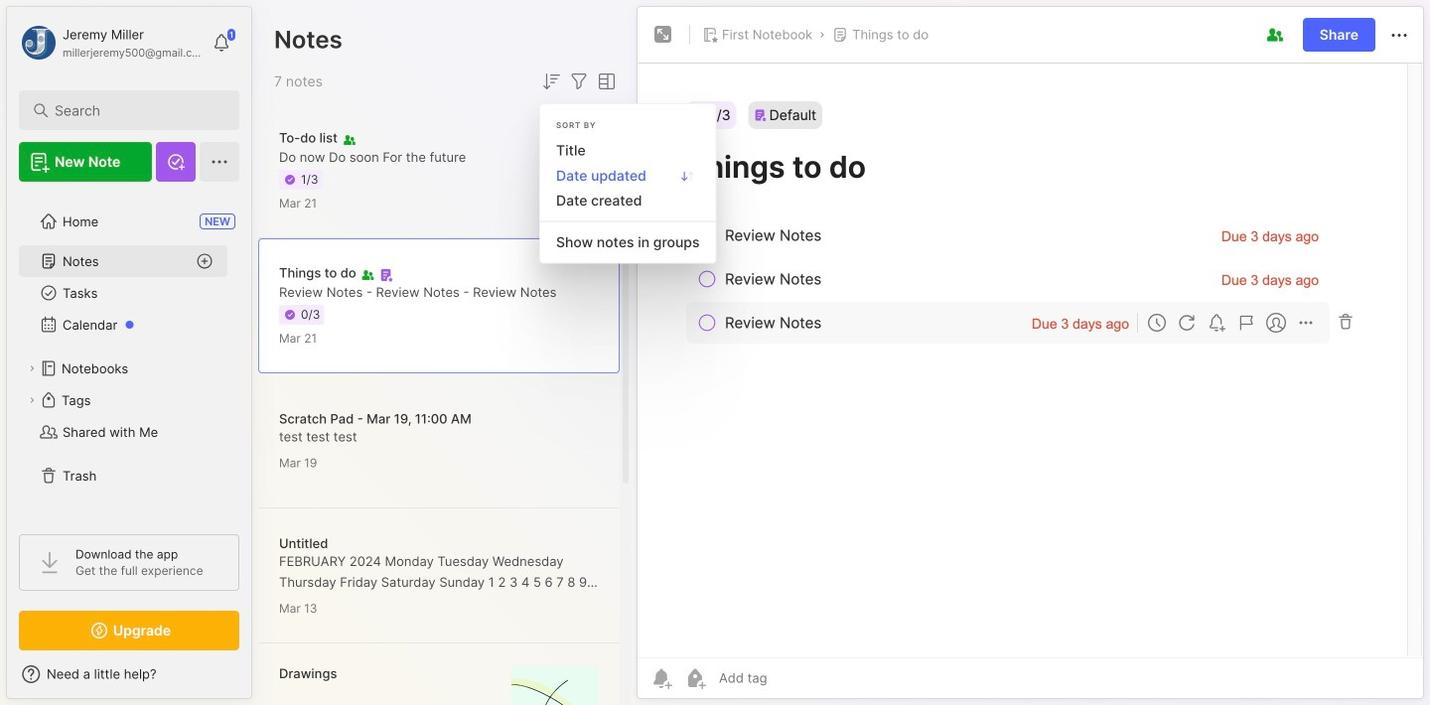 Task type: vqa. For each thing, say whether or not it's contained in the screenshot.
Italic icon
no



Task type: locate. For each thing, give the bounding box(es) containing it.
more actions image
[[1388, 23, 1412, 47]]

note window element
[[637, 6, 1425, 705]]

Note Editor text field
[[638, 63, 1424, 658]]

Add tag field
[[717, 670, 866, 687]]

Search text field
[[55, 101, 213, 120]]

expand notebooks image
[[26, 363, 38, 375]]

add a reminder image
[[650, 667, 674, 691]]

tree
[[7, 194, 251, 517]]

none search field inside main element
[[55, 98, 213, 122]]

None search field
[[55, 98, 213, 122]]

Account field
[[19, 23, 203, 63]]



Task type: describe. For each thing, give the bounding box(es) containing it.
add filters image
[[567, 70, 591, 93]]

Add filters field
[[567, 70, 591, 93]]

View options field
[[591, 70, 619, 93]]

main element
[[0, 0, 258, 706]]

More actions field
[[1388, 22, 1412, 47]]

WHAT'S NEW field
[[7, 659, 251, 691]]

expand note image
[[652, 23, 676, 47]]

add tag image
[[684, 667, 708, 691]]

dropdown list menu
[[541, 138, 716, 255]]

Sort options field
[[540, 70, 563, 93]]

expand tags image
[[26, 394, 38, 406]]

tree inside main element
[[7, 194, 251, 517]]

click to collapse image
[[251, 669, 266, 693]]



